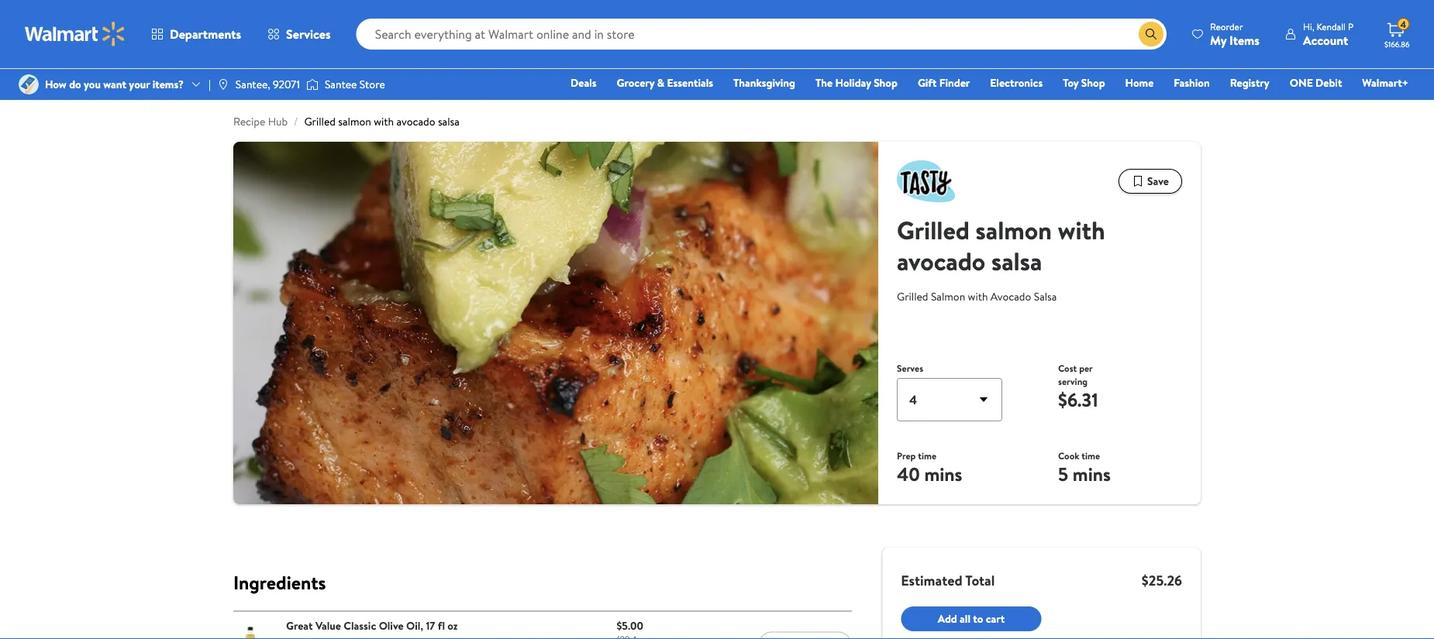 Task type: vqa. For each thing, say whether or not it's contained in the screenshot.
list item
no



Task type: describe. For each thing, give the bounding box(es) containing it.
92071
[[273, 77, 300, 92]]

registry
[[1230, 75, 1270, 90]]

logo image
[[897, 161, 955, 202]]

cost
[[1058, 362, 1077, 375]]

Search search field
[[356, 19, 1167, 50]]

grilled salmon with avocado salsa image
[[233, 142, 878, 505]]

account
[[1303, 31, 1349, 48]]

great value classic olive oil, 17 fl oz link
[[286, 618, 458, 633]]

search icon image
[[1145, 28, 1158, 40]]

recipe hub / grilled salmon with avocado salsa
[[233, 114, 460, 129]]

p
[[1348, 20, 1354, 33]]

recipe hub link
[[233, 114, 288, 129]]

add
[[938, 612, 957, 627]]

4
[[1401, 18, 1407, 31]]

your
[[129, 77, 150, 92]]

the holiday shop
[[816, 75, 898, 90]]

grilled salmon with avocado salsa
[[897, 289, 1057, 304]]

with for grilled salmon with avocado salsa
[[1058, 213, 1105, 247]]

add all to cart button
[[901, 607, 1042, 632]]

all
[[960, 612, 971, 627]]

do
[[69, 77, 81, 92]]

how do you want your items?
[[45, 77, 184, 92]]

/
[[294, 114, 298, 129]]

great
[[286, 618, 313, 633]]

serving
[[1058, 375, 1088, 388]]

grilled for grilled salmon with avocado salsa
[[897, 213, 970, 247]]

per
[[1079, 362, 1093, 375]]

debit
[[1316, 75, 1342, 90]]

salsa
[[1034, 289, 1057, 304]]

prep time 40 mins
[[897, 450, 963, 487]]

my
[[1210, 31, 1227, 48]]

departments
[[170, 26, 241, 43]]

finder
[[940, 75, 970, 90]]

fl
[[438, 618, 445, 633]]

$5.00
[[617, 618, 643, 633]]

home link
[[1119, 74, 1161, 91]]

0 horizontal spatial with
[[374, 114, 394, 129]]

departments button
[[138, 16, 254, 53]]

fashion
[[1174, 75, 1210, 90]]

thanksgiving link
[[727, 74, 803, 91]]

one
[[1290, 75, 1313, 90]]

santee
[[325, 77, 357, 92]]

Walmart Site-Wide search field
[[356, 19, 1167, 50]]

santee, 92071
[[236, 77, 300, 92]]

&
[[657, 75, 665, 90]]

deals link
[[564, 74, 604, 91]]

save
[[1148, 174, 1169, 189]]

the
[[816, 75, 833, 90]]

reorder
[[1210, 20, 1243, 33]]

santee,
[[236, 77, 270, 92]]

cook
[[1058, 450, 1080, 463]]

toy
[[1063, 75, 1079, 90]]

reorder my items
[[1210, 20, 1260, 48]]

prep
[[897, 450, 916, 463]]

holiday
[[835, 75, 871, 90]]

 image for santee store
[[306, 77, 319, 92]]

time for 40
[[918, 450, 937, 463]]

estimated
[[901, 571, 963, 590]]

add all to cart
[[938, 612, 1005, 627]]

grilled salmon with avocado salsa
[[897, 213, 1105, 278]]

grilled for grilled salmon with avocado salsa
[[897, 289, 929, 304]]

the holiday shop link
[[809, 74, 905, 91]]

oz
[[448, 618, 458, 633]]

recipe
[[233, 114, 265, 129]]

items
[[1230, 31, 1260, 48]]



Task type: locate. For each thing, give the bounding box(es) containing it.
1 vertical spatial with
[[1058, 213, 1105, 247]]

1 horizontal spatial salsa
[[992, 244, 1042, 278]]

0 horizontal spatial salmon
[[338, 114, 371, 129]]

1 horizontal spatial with
[[968, 289, 988, 304]]

walmart+
[[1363, 75, 1409, 90]]

olive
[[379, 618, 404, 633]]

salsa inside grilled salmon with avocado salsa
[[992, 244, 1042, 278]]

electronics link
[[983, 74, 1050, 91]]

walmart+ link
[[1356, 74, 1416, 91]]

0 horizontal spatial  image
[[217, 78, 229, 91]]

time inside cook time 5 mins
[[1082, 450, 1100, 463]]

0 horizontal spatial mins
[[925, 461, 963, 487]]

cost per serving $6.31
[[1058, 362, 1098, 413]]

1 horizontal spatial mins
[[1073, 461, 1111, 487]]

grilled left salmon
[[897, 289, 929, 304]]

grocery & essentials
[[617, 75, 713, 90]]

services button
[[254, 16, 344, 53]]

 image
[[19, 74, 39, 95]]

total
[[966, 571, 995, 590]]

1 horizontal spatial avocado
[[897, 244, 986, 278]]

items?
[[153, 77, 184, 92]]

time right prep
[[918, 450, 937, 463]]

with inside grilled salmon with avocado salsa
[[1058, 213, 1105, 247]]

1 vertical spatial grilled
[[897, 213, 970, 247]]

0 vertical spatial with
[[374, 114, 394, 129]]

shop right holiday
[[874, 75, 898, 90]]

2 vertical spatial with
[[968, 289, 988, 304]]

2 mins from the left
[[1073, 461, 1111, 487]]

hi, kendall p account
[[1303, 20, 1354, 48]]

salmon
[[338, 114, 371, 129], [976, 213, 1052, 247]]

deals
[[571, 75, 597, 90]]

grilled inside grilled salmon with avocado salsa
[[897, 213, 970, 247]]

mins inside the prep time 40 mins
[[925, 461, 963, 487]]

one debit
[[1290, 75, 1342, 90]]

1 mins from the left
[[925, 461, 963, 487]]

mins right 40
[[925, 461, 963, 487]]

saved image
[[1132, 175, 1144, 188]]

0 vertical spatial avocado
[[397, 114, 435, 129]]

avocado
[[991, 289, 1032, 304]]

$166.86
[[1385, 39, 1410, 49]]

5
[[1058, 461, 1069, 487]]

 image
[[306, 77, 319, 92], [217, 78, 229, 91]]

salmon down santee store
[[338, 114, 371, 129]]

salsa
[[438, 114, 460, 129], [992, 244, 1042, 278]]

1 horizontal spatial time
[[1082, 450, 1100, 463]]

essentials
[[667, 75, 713, 90]]

time right cook
[[1082, 450, 1100, 463]]

want
[[103, 77, 126, 92]]

how
[[45, 77, 67, 92]]

 image right 92071
[[306, 77, 319, 92]]

salmon up avocado
[[976, 213, 1052, 247]]

home
[[1126, 75, 1154, 90]]

hub
[[268, 114, 288, 129]]

1 horizontal spatial salmon
[[976, 213, 1052, 247]]

17
[[426, 618, 435, 633]]

1 horizontal spatial shop
[[1082, 75, 1105, 90]]

hi,
[[1303, 20, 1315, 33]]

one debit link
[[1283, 74, 1349, 91]]

salmon
[[931, 289, 966, 304]]

1 vertical spatial salsa
[[992, 244, 1042, 278]]

save button
[[1119, 169, 1182, 194]]

time for 5
[[1082, 450, 1100, 463]]

time
[[918, 450, 937, 463], [1082, 450, 1100, 463]]

gift finder link
[[911, 74, 977, 91]]

1 shop from the left
[[874, 75, 898, 90]]

grocery
[[617, 75, 655, 90]]

0 vertical spatial salsa
[[438, 114, 460, 129]]

mins for 40 mins
[[925, 461, 963, 487]]

salmon inside grilled salmon with avocado salsa
[[976, 213, 1052, 247]]

value
[[315, 618, 341, 633]]

cook time 5 mins
[[1058, 450, 1111, 487]]

0 horizontal spatial shop
[[874, 75, 898, 90]]

mins right '5'
[[1073, 461, 1111, 487]]

fashion link
[[1167, 74, 1217, 91]]

avocado
[[397, 114, 435, 129], [897, 244, 986, 278]]

2 horizontal spatial with
[[1058, 213, 1105, 247]]

$25.26
[[1142, 571, 1182, 590]]

cart
[[986, 612, 1005, 627]]

electronics
[[990, 75, 1043, 90]]

0 horizontal spatial avocado
[[397, 114, 435, 129]]

 image right "|"
[[217, 78, 229, 91]]

mins
[[925, 461, 963, 487], [1073, 461, 1111, 487]]

2 vertical spatial grilled
[[897, 289, 929, 304]]

grilled right /
[[304, 114, 336, 129]]

thanksgiving
[[734, 75, 796, 90]]

0 vertical spatial grilled
[[304, 114, 336, 129]]

mins inside cook time 5 mins
[[1073, 461, 1111, 487]]

grilled down logo on the top right of the page
[[897, 213, 970, 247]]

1 vertical spatial salmon
[[976, 213, 1052, 247]]

|
[[209, 77, 211, 92]]

store
[[360, 77, 385, 92]]

great value classic olive oil, 17 fl oz
[[286, 618, 458, 633]]

mins for 5 mins
[[1073, 461, 1111, 487]]

1 horizontal spatial  image
[[306, 77, 319, 92]]

registry link
[[1223, 74, 1277, 91]]

oil,
[[406, 618, 423, 633]]

classic
[[344, 618, 376, 633]]

ingredients
[[233, 570, 326, 596]]

estimated total
[[901, 571, 995, 590]]

grocery & essentials link
[[610, 74, 720, 91]]

gift
[[918, 75, 937, 90]]

40
[[897, 461, 920, 487]]

you
[[84, 77, 101, 92]]

services
[[286, 26, 331, 43]]

1 vertical spatial avocado
[[897, 244, 986, 278]]

avocado inside grilled salmon with avocado salsa
[[897, 244, 986, 278]]

toy shop
[[1063, 75, 1105, 90]]

with for grilled salmon with avocado salsa
[[968, 289, 988, 304]]

walmart image
[[25, 22, 126, 47]]

gift finder
[[918, 75, 970, 90]]

 image for santee, 92071
[[217, 78, 229, 91]]

grilled
[[304, 114, 336, 129], [897, 213, 970, 247], [897, 289, 929, 304]]

great value classic olive oil, 17 fl oz image
[[233, 627, 268, 640]]

time inside the prep time 40 mins
[[918, 450, 937, 463]]

2 shop from the left
[[1082, 75, 1105, 90]]

santee store
[[325, 77, 385, 92]]

0 horizontal spatial salsa
[[438, 114, 460, 129]]

0 vertical spatial salmon
[[338, 114, 371, 129]]

1 time from the left
[[918, 450, 937, 463]]

to
[[973, 612, 984, 627]]

shop right toy
[[1082, 75, 1105, 90]]

serves
[[897, 362, 924, 375]]

2 time from the left
[[1082, 450, 1100, 463]]

0 horizontal spatial time
[[918, 450, 937, 463]]

$6.31
[[1058, 387, 1098, 413]]



